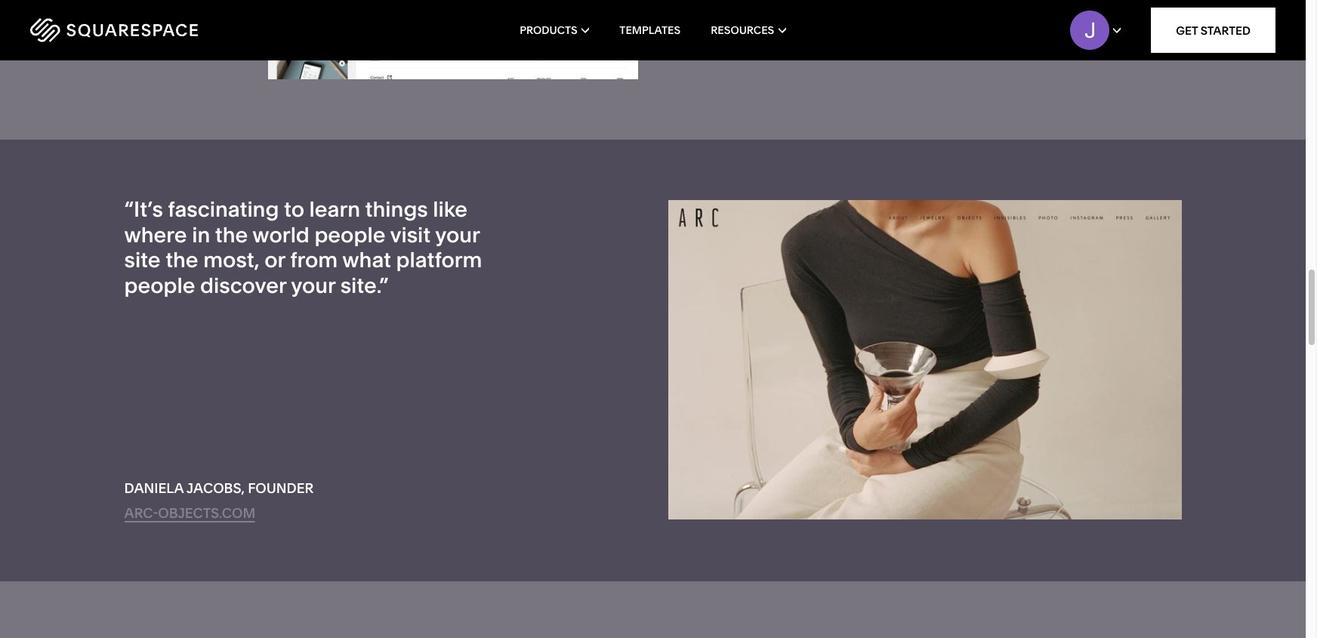 Task type: locate. For each thing, give the bounding box(es) containing it.
your right or
[[291, 273, 336, 299]]

learn
[[309, 197, 360, 222]]

products button
[[520, 0, 590, 60]]

founder
[[248, 480, 314, 497]]

visit
[[390, 222, 431, 248]]

people up site."
[[315, 222, 386, 248]]

arc-objects.com link
[[124, 504, 256, 523]]

traffic overview mobile ui image
[[268, 0, 638, 79]]

people
[[315, 222, 386, 248], [124, 273, 195, 299]]

the
[[215, 222, 248, 248], [166, 247, 198, 273]]

in
[[192, 222, 210, 248]]

products
[[520, 23, 578, 37]]

"it's fascinating to learn things like where in the world people visit your site the most, or from what platform people discover your site."
[[124, 197, 482, 299]]

jacobs,
[[187, 480, 245, 497]]

site."
[[340, 273, 389, 299]]

0 horizontal spatial people
[[124, 273, 195, 299]]

resources
[[711, 23, 775, 37]]

most,
[[203, 247, 260, 273]]

objects.com
[[158, 504, 256, 522]]

templates
[[620, 23, 681, 37]]

your right visit
[[435, 222, 480, 248]]

squarespace logo image
[[30, 18, 198, 42]]

get
[[1177, 23, 1199, 37]]

what
[[343, 247, 391, 273]]

1 horizontal spatial your
[[435, 222, 480, 248]]

0 horizontal spatial your
[[291, 273, 336, 299]]

started
[[1201, 23, 1251, 37]]

the right the 'in'
[[215, 222, 248, 248]]

your
[[435, 222, 480, 248], [291, 273, 336, 299]]

get started link
[[1152, 8, 1276, 53]]

0 vertical spatial people
[[315, 222, 386, 248]]

the right site
[[166, 247, 198, 273]]

from
[[290, 247, 338, 273]]

people down where
[[124, 273, 195, 299]]

squarespace logo link
[[30, 18, 279, 42]]



Task type: describe. For each thing, give the bounding box(es) containing it.
platform
[[396, 247, 482, 273]]

1 horizontal spatial the
[[215, 222, 248, 248]]

0 vertical spatial your
[[435, 222, 480, 248]]

resources button
[[711, 0, 786, 60]]

things
[[365, 197, 428, 222]]

to
[[284, 197, 305, 222]]

arc-
[[124, 504, 158, 522]]

1 vertical spatial people
[[124, 273, 195, 299]]

1 horizontal spatial people
[[315, 222, 386, 248]]

discover
[[200, 273, 287, 299]]

templates link
[[620, 0, 681, 60]]

0 horizontal spatial the
[[166, 247, 198, 273]]

"it's
[[124, 197, 163, 222]]

where
[[124, 222, 187, 248]]

site
[[124, 247, 161, 273]]

daniela jacobs, founder arc-objects.com
[[124, 480, 314, 522]]

like
[[433, 197, 468, 222]]

arc objects homepage image
[[668, 200, 1182, 520]]

world
[[253, 222, 310, 248]]

daniela
[[124, 480, 184, 497]]

fascinating
[[168, 197, 279, 222]]

or
[[265, 247, 285, 273]]

1 vertical spatial your
[[291, 273, 336, 299]]

get started
[[1177, 23, 1251, 37]]



Task type: vqa. For each thing, say whether or not it's contained in the screenshot.
'Started'
yes



